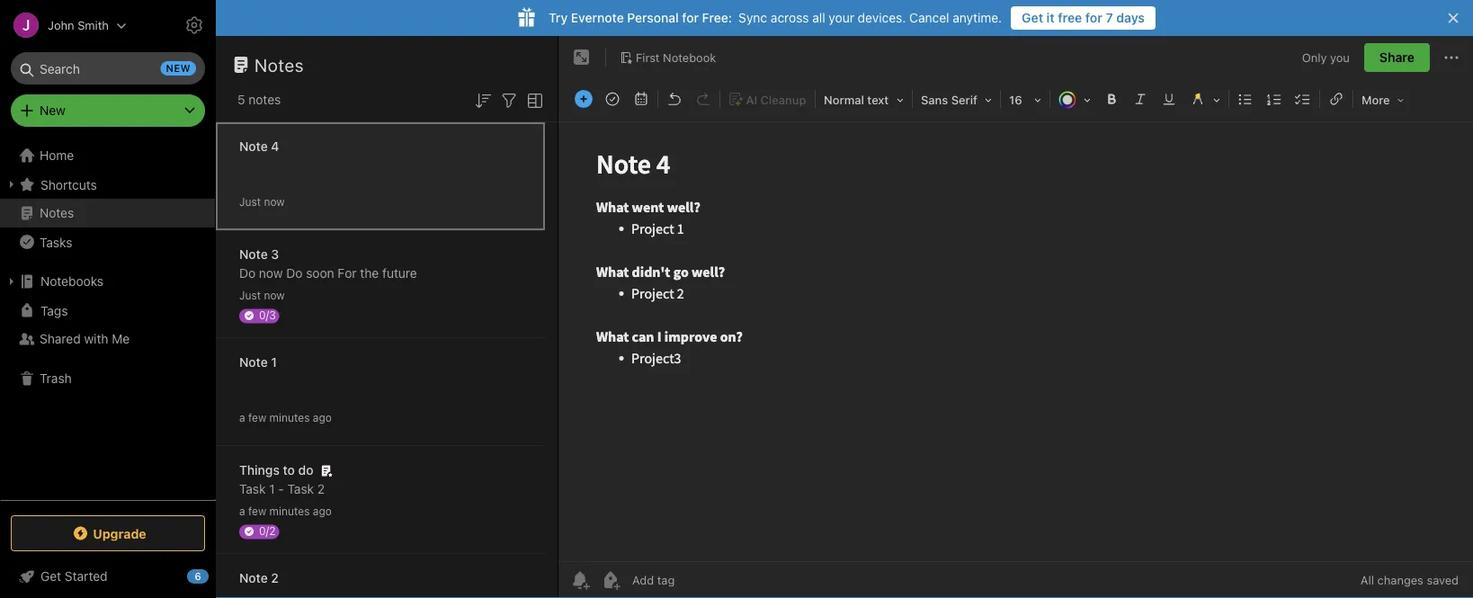 Task type: describe. For each thing, give the bounding box(es) containing it.
more actions image
[[1441, 47, 1463, 68]]

note for note 3
[[239, 247, 268, 262]]

0/2
[[259, 525, 276, 538]]

Highlight field
[[1184, 86, 1227, 112]]

16
[[1010, 93, 1023, 107]]

home
[[40, 148, 74, 163]]

tasks
[[40, 235, 72, 249]]

notebooks link
[[0, 267, 215, 296]]

more
[[1362, 93, 1391, 107]]

bulleted list image
[[1234, 86, 1259, 112]]

task image
[[600, 86, 625, 112]]

5 notes
[[238, 92, 281, 107]]

only you
[[1303, 51, 1350, 64]]

1 horizontal spatial 2
[[318, 482, 325, 497]]

Sort options field
[[472, 88, 494, 111]]

1 for task
[[269, 482, 275, 497]]

note 2
[[239, 571, 279, 586]]

normal text
[[824, 93, 889, 107]]

all
[[1361, 574, 1375, 587]]

7
[[1106, 10, 1114, 25]]

tree containing home
[[0, 141, 216, 499]]

cancel
[[910, 10, 950, 25]]

personal
[[628, 10, 679, 25]]

2 just from the top
[[239, 289, 261, 302]]

with
[[84, 332, 108, 346]]

Account field
[[0, 7, 127, 43]]

note window element
[[559, 36, 1474, 598]]

1 ago from the top
[[313, 412, 332, 424]]

for for free:
[[682, 10, 699, 25]]

sans
[[921, 93, 949, 107]]

the
[[360, 266, 379, 281]]

do
[[298, 463, 314, 478]]

first notebook button
[[614, 45, 723, 70]]

devices.
[[858, 10, 906, 25]]

all changes saved
[[1361, 574, 1459, 587]]

shortcuts
[[40, 177, 97, 192]]

new search field
[[23, 52, 196, 85]]

1 vertical spatial notes
[[40, 206, 74, 220]]

first
[[636, 50, 660, 64]]

5
[[238, 92, 245, 107]]

notebook
[[663, 50, 717, 64]]

0 vertical spatial notes
[[255, 54, 304, 75]]

Add filters field
[[498, 88, 520, 111]]

bold image
[[1100, 86, 1125, 112]]

you
[[1331, 51, 1350, 64]]

saved
[[1427, 574, 1459, 587]]

1 few from the top
[[248, 412, 267, 424]]

task 1 - task 2
[[239, 482, 325, 497]]

add filters image
[[498, 90, 520, 111]]

across
[[771, 10, 809, 25]]

for for 7
[[1086, 10, 1103, 25]]

More actions field
[[1441, 43, 1463, 72]]

click to collapse image
[[209, 565, 223, 587]]

for
[[338, 266, 357, 281]]

things to do
[[239, 463, 314, 478]]

Help and Learning task checklist field
[[0, 562, 216, 591]]

Font family field
[[915, 86, 999, 112]]

2 just now from the top
[[239, 289, 285, 302]]

changes
[[1378, 574, 1424, 587]]

sans serif
[[921, 93, 978, 107]]

tags
[[40, 303, 68, 318]]

days
[[1117, 10, 1145, 25]]

-
[[278, 482, 284, 497]]

free
[[1058, 10, 1083, 25]]

get it free for 7 days button
[[1012, 6, 1156, 30]]

1 task from the left
[[239, 482, 266, 497]]

expand note image
[[571, 47, 593, 68]]

notes link
[[0, 199, 215, 228]]

2 ago from the top
[[313, 505, 332, 518]]

View options field
[[520, 88, 546, 111]]

soon
[[306, 266, 334, 281]]

checklist image
[[1291, 86, 1316, 112]]

2 task from the left
[[288, 482, 314, 497]]

john
[[48, 18, 74, 32]]

try evernote personal for free: sync across all your devices. cancel anytime.
[[549, 10, 1003, 25]]

get for get it free for 7 days
[[1022, 10, 1044, 25]]

note 1
[[239, 355, 277, 370]]

note for note 1
[[239, 355, 268, 370]]

4
[[271, 139, 279, 154]]



Task type: vqa. For each thing, say whether or not it's contained in the screenshot.
out
no



Task type: locate. For each thing, give the bounding box(es) containing it.
it
[[1047, 10, 1055, 25]]

0 vertical spatial few
[[248, 412, 267, 424]]

do now do soon for the future
[[239, 266, 417, 281]]

ago up do at the left bottom of page
[[313, 412, 332, 424]]

0 vertical spatial just now
[[239, 196, 285, 208]]

1 vertical spatial now
[[259, 266, 283, 281]]

anytime.
[[953, 10, 1003, 25]]

note
[[239, 139, 268, 154], [239, 247, 268, 262], [239, 355, 268, 370], [239, 571, 268, 586]]

just now
[[239, 196, 285, 208], [239, 289, 285, 302]]

0 vertical spatial a few minutes ago
[[239, 412, 332, 424]]

1 vertical spatial 2
[[271, 571, 279, 586]]

try
[[549, 10, 568, 25]]

just up note 3
[[239, 196, 261, 208]]

notes
[[255, 54, 304, 75], [40, 206, 74, 220]]

1 left -
[[269, 482, 275, 497]]

note right click to collapse icon
[[239, 571, 268, 586]]

now for 3
[[259, 266, 283, 281]]

note down 0/3
[[239, 355, 268, 370]]

0 vertical spatial a
[[239, 412, 245, 424]]

note for note 4
[[239, 139, 268, 154]]

1 vertical spatial get
[[40, 569, 61, 584]]

smith
[[78, 18, 109, 32]]

tree
[[0, 141, 216, 499]]

task
[[239, 482, 266, 497], [288, 482, 314, 497]]

1 vertical spatial a few minutes ago
[[239, 505, 332, 518]]

ago
[[313, 412, 332, 424], [313, 505, 332, 518]]

to
[[283, 463, 295, 478]]

1 just now from the top
[[239, 196, 285, 208]]

now up 0/3
[[264, 289, 285, 302]]

Search text field
[[23, 52, 193, 85]]

normal
[[824, 93, 865, 107]]

Font size field
[[1003, 86, 1048, 112]]

2 a from the top
[[239, 505, 245, 518]]

note for note 2
[[239, 571, 268, 586]]

Note Editor text field
[[559, 122, 1474, 561]]

text
[[868, 93, 889, 107]]

0 vertical spatial ago
[[313, 412, 332, 424]]

2 do from the left
[[286, 266, 303, 281]]

notebooks
[[40, 274, 104, 289]]

get it free for 7 days
[[1022, 10, 1145, 25]]

note 4
[[239, 139, 279, 154]]

2 a few minutes ago from the top
[[239, 505, 332, 518]]

2 vertical spatial now
[[264, 289, 285, 302]]

ago down do at the left bottom of page
[[313, 505, 332, 518]]

1
[[271, 355, 277, 370], [269, 482, 275, 497]]

1 for note
[[271, 355, 277, 370]]

1 vertical spatial minutes
[[270, 505, 310, 518]]

0 horizontal spatial for
[[682, 10, 699, 25]]

for left 7
[[1086, 10, 1103, 25]]

minutes
[[270, 412, 310, 424], [270, 505, 310, 518]]

3
[[271, 247, 279, 262]]

1 horizontal spatial notes
[[255, 54, 304, 75]]

a up things
[[239, 412, 245, 424]]

note left the 3
[[239, 247, 268, 262]]

first notebook
[[636, 50, 717, 64]]

share
[[1380, 50, 1415, 65]]

trash
[[40, 371, 72, 386]]

do left soon
[[286, 266, 303, 281]]

upgrade
[[93, 526, 146, 541]]

1 minutes from the top
[[270, 412, 310, 424]]

add a reminder image
[[570, 570, 591, 591]]

home link
[[0, 141, 216, 170]]

free:
[[702, 10, 733, 25]]

2 few from the top
[[248, 505, 267, 518]]

italic image
[[1128, 86, 1154, 112]]

few
[[248, 412, 267, 424], [248, 505, 267, 518]]

2 minutes from the top
[[270, 505, 310, 518]]

1 do from the left
[[239, 266, 256, 281]]

for left free:
[[682, 10, 699, 25]]

task down things
[[239, 482, 266, 497]]

tasks button
[[0, 228, 215, 256]]

notes
[[249, 92, 281, 107]]

0 vertical spatial now
[[264, 196, 285, 208]]

6
[[195, 571, 201, 583]]

2 right -
[[318, 482, 325, 497]]

a few minutes ago up to
[[239, 412, 332, 424]]

Insert field
[[570, 86, 597, 112]]

now
[[264, 196, 285, 208], [259, 266, 283, 281], [264, 289, 285, 302]]

now for 4
[[264, 196, 285, 208]]

1 vertical spatial a
[[239, 505, 245, 518]]

me
[[112, 332, 130, 346]]

for inside button
[[1086, 10, 1103, 25]]

0 vertical spatial just
[[239, 196, 261, 208]]

new button
[[11, 94, 205, 127]]

calendar event image
[[629, 86, 654, 112]]

for
[[682, 10, 699, 25], [1086, 10, 1103, 25]]

insert link image
[[1324, 86, 1350, 112]]

just now up 0/3
[[239, 289, 285, 302]]

just
[[239, 196, 261, 208], [239, 289, 261, 302]]

only
[[1303, 51, 1328, 64]]

tags button
[[0, 296, 215, 325]]

do
[[239, 266, 256, 281], [286, 266, 303, 281]]

3 note from the top
[[239, 355, 268, 370]]

1 horizontal spatial for
[[1086, 10, 1103, 25]]

get for get started
[[40, 569, 61, 584]]

1 a from the top
[[239, 412, 245, 424]]

get inside button
[[1022, 10, 1044, 25]]

a
[[239, 412, 245, 424], [239, 505, 245, 518]]

note left 4
[[239, 139, 268, 154]]

trash link
[[0, 364, 215, 393]]

do down note 3
[[239, 266, 256, 281]]

new
[[40, 103, 65, 118]]

0 horizontal spatial do
[[239, 266, 256, 281]]

1 vertical spatial few
[[248, 505, 267, 518]]

2 for from the left
[[1086, 10, 1103, 25]]

1 horizontal spatial do
[[286, 266, 303, 281]]

started
[[65, 569, 108, 584]]

1 vertical spatial just
[[239, 289, 261, 302]]

1 note from the top
[[239, 139, 268, 154]]

1 vertical spatial just now
[[239, 289, 285, 302]]

0 horizontal spatial get
[[40, 569, 61, 584]]

shared
[[40, 332, 81, 346]]

serif
[[952, 93, 978, 107]]

a few minutes ago down task 1 - task 2
[[239, 505, 332, 518]]

get started
[[40, 569, 108, 584]]

get left started
[[40, 569, 61, 584]]

Add tag field
[[631, 573, 766, 588]]

notes up notes at the top left of the page
[[255, 54, 304, 75]]

task down do at the left bottom of page
[[288, 482, 314, 497]]

numbered list image
[[1262, 86, 1288, 112]]

get
[[1022, 10, 1044, 25], [40, 569, 61, 584]]

now down the 3
[[259, 266, 283, 281]]

0 vertical spatial get
[[1022, 10, 1044, 25]]

just up 0/3
[[239, 289, 261, 302]]

1 just from the top
[[239, 196, 261, 208]]

1 down 0/3
[[271, 355, 277, 370]]

evernote
[[571, 10, 624, 25]]

future
[[382, 266, 417, 281]]

a down things
[[239, 505, 245, 518]]

shared with me
[[40, 332, 130, 346]]

1 vertical spatial ago
[[313, 505, 332, 518]]

john smith
[[48, 18, 109, 32]]

2
[[318, 482, 325, 497], [271, 571, 279, 586]]

things
[[239, 463, 280, 478]]

add tag image
[[600, 570, 622, 591]]

your
[[829, 10, 855, 25]]

note 2 button
[[216, 554, 545, 598]]

now up the 3
[[264, 196, 285, 208]]

0 vertical spatial minutes
[[270, 412, 310, 424]]

1 horizontal spatial get
[[1022, 10, 1044, 25]]

0 horizontal spatial 2
[[271, 571, 279, 586]]

2 inside button
[[271, 571, 279, 586]]

minutes down task 1 - task 2
[[270, 505, 310, 518]]

underline image
[[1157, 86, 1182, 112]]

notes up tasks
[[40, 206, 74, 220]]

note 3
[[239, 247, 279, 262]]

1 for from the left
[[682, 10, 699, 25]]

a few minutes ago
[[239, 412, 332, 424], [239, 505, 332, 518]]

shortcuts button
[[0, 170, 215, 199]]

0 horizontal spatial task
[[239, 482, 266, 497]]

new
[[166, 63, 191, 74]]

expand notebooks image
[[4, 274, 19, 289]]

upgrade button
[[11, 516, 205, 552]]

2 down 0/2
[[271, 571, 279, 586]]

0 vertical spatial 2
[[318, 482, 325, 497]]

4 note from the top
[[239, 571, 268, 586]]

1 vertical spatial 1
[[269, 482, 275, 497]]

just now up note 3
[[239, 196, 285, 208]]

Font color field
[[1053, 86, 1098, 112]]

get left the it
[[1022, 10, 1044, 25]]

shared with me link
[[0, 325, 215, 354]]

0 vertical spatial 1
[[271, 355, 277, 370]]

sync
[[739, 10, 768, 25]]

Heading level field
[[818, 86, 911, 112]]

share button
[[1365, 43, 1431, 72]]

get inside the 'help and learning task checklist' field
[[40, 569, 61, 584]]

few up things
[[248, 412, 267, 424]]

1 a few minutes ago from the top
[[239, 412, 332, 424]]

1 horizontal spatial task
[[288, 482, 314, 497]]

0 horizontal spatial notes
[[40, 206, 74, 220]]

few up 0/2
[[248, 505, 267, 518]]

0/3
[[259, 309, 276, 322]]

2 note from the top
[[239, 247, 268, 262]]

settings image
[[184, 14, 205, 36]]

More field
[[1356, 86, 1411, 112]]

undo image
[[662, 86, 687, 112]]

all
[[813, 10, 826, 25]]

note inside button
[[239, 571, 268, 586]]

minutes up to
[[270, 412, 310, 424]]



